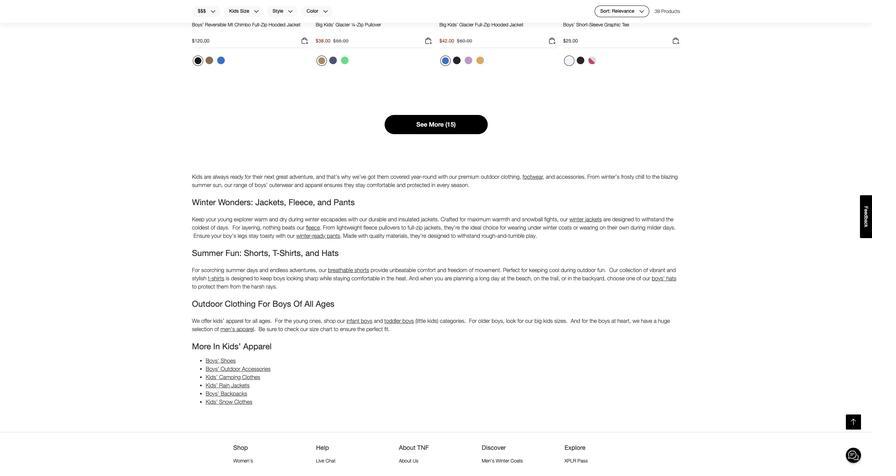 Task type: locate. For each thing, give the bounding box(es) containing it.
and right warmth
[[512, 216, 521, 223]]

from left winter's
[[587, 174, 600, 180]]

kids' up the $38.00
[[324, 22, 334, 28]]

0 horizontal spatial kids
[[192, 174, 202, 180]]

Lupine-Lupine radio
[[463, 55, 474, 66]]

1 horizontal spatial wearing
[[580, 225, 598, 231]]

winter up keep
[[192, 198, 216, 207]]

more
[[429, 121, 444, 128], [192, 342, 211, 352]]

withstand up milder
[[642, 216, 665, 223]]

1 horizontal spatial on
[[600, 225, 606, 231]]

young up men's apparel .  be sure to check our size chart to ensure the perfect fit.
[[293, 318, 308, 324]]

0 vertical spatial at
[[501, 276, 506, 282]]

boys' down rain
[[206, 391, 219, 397]]

for right crafted
[[460, 216, 466, 223]]

toasty
[[260, 233, 274, 239]]

about for about us
[[399, 458, 411, 464]]

1 glacier from the left
[[336, 22, 350, 28]]

0 vertical spatial kids
[[229, 8, 239, 14]]

1 vertical spatial for
[[258, 299, 270, 309]]

winter up coats
[[569, 216, 584, 223]]

the inside , and accessories. from winter's frosty chill to the blazing summer sun, our range of boys' outerwear and apparel ensures they stay comfortable and protected in every season.
[[652, 174, 660, 180]]

stay inside . from lightweight fleece pullovers to full-zip jackets, they're the ideal choice for wearing under winter coats or wearing on their own during milder days. ensure your boy's legs stay toasty with our
[[249, 233, 258, 239]]

with
[[438, 174, 448, 180], [348, 216, 358, 223], [276, 233, 285, 239], [358, 233, 368, 239]]

0 horizontal spatial full-
[[252, 22, 261, 28]]

0 vertical spatial .
[[320, 225, 321, 231]]

during right own
[[631, 225, 645, 231]]

1 horizontal spatial withstand
[[642, 216, 665, 223]]

tee
[[622, 22, 629, 28]]

0 vertical spatial their
[[253, 174, 263, 180]]

. up "winter-ready pants" link
[[320, 225, 321, 231]]

1 horizontal spatial winter
[[543, 225, 557, 231]]

0 horizontal spatial kids'
[[324, 22, 334, 28]]

on down jackets
[[600, 225, 606, 231]]

boys' reversible mt chimbo full-zip hooded jacket image
[[192, 0, 309, 16]]

1 hooded from the left
[[269, 22, 285, 28]]

1 horizontal spatial hooded
[[492, 22, 508, 28]]

pullover
[[365, 22, 381, 28]]

planning
[[453, 276, 473, 282]]

boys' backpacks link
[[206, 391, 247, 397]]

fleece up quality
[[363, 225, 377, 231]]

at inside (little kids) categories.  for older boys, look for our big kids sizes.  and for the boys at heart, we have a huge selection of
[[611, 318, 616, 324]]

tnf white - tnf black - tnf white image
[[566, 57, 573, 64]]

boys' left short-
[[563, 22, 575, 28]]

2 horizontal spatial during
[[631, 225, 645, 231]]

1 vertical spatial at
[[611, 318, 616, 324]]

back to top image
[[849, 418, 858, 427]]

rays.
[[266, 284, 277, 290]]

your left boy's
[[211, 233, 222, 239]]

pass
[[578, 458, 588, 464]]

outdoor left clothing,
[[481, 174, 499, 180]]

days. inside are designed to withstand the coldest of days.  for layering, nothing beats our
[[217, 225, 229, 231]]

of
[[249, 182, 253, 188], [211, 225, 215, 231], [469, 267, 473, 273], [643, 267, 648, 273], [637, 276, 641, 282], [214, 326, 219, 333]]

utility brown camo texture small print image
[[205, 57, 213, 64]]

0 horizontal spatial boys'
[[192, 22, 204, 28]]

summer up is
[[226, 267, 245, 273]]

fleece inside . from lightweight fleece pullovers to full-zip jackets, they're the ideal choice for wearing under winter coats or wearing on their own during milder days. ensure your boy's legs stay toasty with our
[[363, 225, 377, 231]]

beats
[[282, 225, 295, 231]]

our inside , and accessories. from winter's frosty chill to the blazing summer sun, our range of boys' outerwear and apparel ensures they stay comfortable and protected in every season.
[[224, 182, 232, 188]]

staying
[[333, 276, 350, 282]]

boys up perfect
[[361, 318, 372, 324]]

1 vertical spatial their
[[607, 225, 617, 231]]

1 horizontal spatial zip
[[357, 22, 364, 28]]

boys' short-sleeve graphic tee
[[563, 22, 629, 28]]

1 days. from the left
[[217, 225, 229, 231]]

optic blue image left tnf black 'icon'
[[442, 57, 449, 64]]

from
[[587, 174, 600, 180], [323, 225, 335, 231]]

1 horizontal spatial glacier
[[459, 22, 474, 28]]

1 boys' from the left
[[192, 22, 204, 28]]

about us link
[[399, 458, 418, 464]]

quality
[[369, 233, 385, 239]]

2 boys' from the top
[[206, 366, 219, 372]]

boys' down boys' shoes link
[[206, 366, 219, 372]]

during inside . from lightweight fleece pullovers to full-zip jackets, they're the ideal choice for wearing under winter coats or wearing on their own during milder days. ensure your boy's legs stay toasty with our
[[631, 225, 645, 231]]

shop
[[324, 318, 336, 324]]

a up k
[[863, 220, 869, 223]]

more left in on the bottom
[[192, 342, 211, 352]]

0 vertical spatial ready
[[230, 174, 243, 180]]

0 horizontal spatial them
[[217, 284, 229, 290]]

outdoor
[[192, 299, 223, 309], [221, 366, 240, 372]]

winter up fleece link
[[305, 216, 319, 223]]

0 vertical spatial more
[[429, 121, 444, 128]]

them inside t-shirts is designed to keep boys looking sharp while staying comfortable in the heat. and when you are planning a long day at the beach, on the trail, or in the backyard, choose one of our boys' hats to protect them from the harsh rays.
[[217, 284, 229, 290]]

on down keeping
[[534, 276, 540, 282]]

optic blue image inside radio
[[442, 57, 449, 64]]

vibrant
[[649, 267, 665, 273]]

1 vertical spatial winter
[[496, 458, 509, 464]]

always
[[213, 174, 229, 180]]

the inside are designed to withstand the coldest of days.  for layering, nothing beats our
[[666, 216, 674, 223]]

kids
[[229, 8, 239, 14], [192, 174, 202, 180]]

stay down layering,
[[249, 233, 258, 239]]

apparel down all
[[237, 326, 254, 333]]

0 horizontal spatial days.
[[217, 225, 229, 231]]

and left the hats
[[305, 248, 319, 258]]

main content containing winter wonders: jackets, fleece, and pants
[[0, 0, 872, 433]]

ensure
[[194, 233, 210, 239]]

1 horizontal spatial fleece
[[363, 225, 377, 231]]

kids inside dropdown button
[[229, 8, 239, 14]]

kids' up kids' rain jackets link
[[206, 375, 218, 381]]

comfortable inside t-shirts is designed to keep boys looking sharp while staying comfortable in the heat. and when you are planning a long day at the beach, on the trail, or in the backyard, choose one of our boys' hats to protect them from the harsh rays.
[[351, 276, 380, 282]]

and up keep
[[259, 267, 268, 273]]

0 vertical spatial from
[[587, 174, 600, 180]]

0 vertical spatial for
[[192, 267, 200, 273]]

1 horizontal spatial a
[[654, 318, 657, 324]]

0 horizontal spatial on
[[534, 276, 540, 282]]

$$$
[[198, 8, 206, 14]]

at inside t-shirts is designed to keep boys looking sharp while staying comfortable in the heat. and when you are planning a long day at the beach, on the trail, or in the backyard, choose one of our boys' hats to protect them from the harsh rays.
[[501, 276, 506, 282]]

1 vertical spatial stay
[[249, 233, 258, 239]]

in down round
[[431, 182, 435, 188]]

designed down the "jackets,"
[[428, 233, 450, 239]]

1 vertical spatial ready
[[312, 233, 325, 239]]

0 horizontal spatial at
[[501, 276, 506, 282]]

optic blue image for optic blue option
[[217, 57, 225, 64]]

0 horizontal spatial summer
[[192, 182, 211, 188]]

stay down we've
[[356, 182, 365, 188]]

1 vertical spatial are
[[603, 216, 611, 223]]

2 boys' from the left
[[563, 22, 575, 28]]

1 vertical spatial outdoor
[[221, 366, 240, 372]]

provide unbeatable comfort and freedom of movement. perfect for keeping cool during outdoor fun.  our collection of vibrant and stylish
[[192, 267, 676, 282]]

2 horizontal spatial .
[[340, 233, 342, 239]]

boys inside (little kids) categories.  for older boys, look for our big kids sizes.  and for the boys at heart, we have a huge selection of
[[598, 318, 610, 324]]

boys' shoes link
[[206, 358, 236, 364]]

big kids' glacier ¼-zip pullover button
[[316, 22, 381, 34]]

of left the boys' in the left of the page
[[249, 182, 253, 188]]

cave blue image
[[329, 57, 337, 64]]

0 horizontal spatial outdoor
[[481, 174, 499, 180]]

boys'
[[192, 22, 204, 28], [563, 22, 575, 28]]

1 jacket from the left
[[287, 22, 300, 28]]

your inside . from lightweight fleece pullovers to full-zip jackets, they're the ideal choice for wearing under winter coats or wearing on their own during milder days. ensure your boy's legs stay toasty with our
[[211, 233, 222, 239]]

2 vertical spatial boys'
[[206, 391, 219, 397]]

from inside , and accessories. from winter's frosty chill to the blazing summer sun, our range of boys' outerwear and apparel ensures they stay comfortable and protected in every season.
[[587, 174, 600, 180]]

shirts
[[212, 276, 224, 282]]

boys' for boys' reversible mt chimbo full-zip hooded jacket
[[192, 22, 204, 28]]

outdoor up camping
[[221, 366, 240, 372]]

$42.00
[[439, 38, 454, 44]]

1 vertical spatial outdoor
[[577, 267, 596, 273]]

see
[[416, 121, 427, 128]]

our left durable
[[359, 216, 367, 223]]

0 horizontal spatial designed
[[231, 276, 253, 282]]

men's winter coats
[[482, 458, 523, 464]]

winter-
[[296, 233, 312, 239]]

snowball
[[522, 216, 543, 223]]

boys'
[[255, 182, 268, 188]]

outdoor clothing for boys of all ages
[[192, 299, 334, 309]]

big down color dropdown button
[[316, 22, 323, 28]]

they're
[[444, 225, 460, 231], [410, 233, 426, 239]]

provide
[[371, 267, 388, 273]]

0 horizontal spatial winter
[[192, 198, 216, 207]]

1 horizontal spatial from
[[587, 174, 600, 180]]

1 horizontal spatial big
[[439, 22, 446, 28]]

1 vertical spatial boys'
[[206, 366, 219, 372]]

1 vertical spatial .
[[340, 233, 342, 239]]

in down provide
[[381, 276, 385, 282]]

1 horizontal spatial optic blue image
[[442, 57, 449, 64]]

3 $choose color$ option group from the left
[[439, 55, 486, 69]]

your right keep
[[206, 216, 216, 223]]

warmth
[[492, 216, 510, 223]]

are inside are designed to withstand the coldest of days.  for layering, nothing beats our
[[603, 216, 611, 223]]

the
[[652, 174, 660, 180], [666, 216, 674, 223], [461, 225, 469, 231], [387, 276, 394, 282], [507, 276, 515, 282], [541, 276, 549, 282], [573, 276, 581, 282], [242, 284, 250, 290], [284, 318, 292, 324], [590, 318, 597, 324], [357, 326, 365, 333]]

¼-
[[351, 22, 357, 28]]

0 horizontal spatial optic blue image
[[217, 57, 225, 64]]

t-
[[208, 276, 212, 282]]

a left long
[[475, 276, 478, 282]]

1 horizontal spatial are
[[445, 276, 452, 282]]

1 horizontal spatial outdoor
[[577, 267, 596, 273]]

summit gold image
[[476, 57, 484, 64]]

1 vertical spatial apparel
[[226, 318, 243, 324]]

more left (15)
[[429, 121, 444, 128]]

their up the boys' in the left of the page
[[253, 174, 263, 180]]

boys,
[[492, 318, 505, 324]]

glacier left ¼-
[[336, 22, 350, 28]]

our down beats
[[287, 233, 295, 239]]

or right the trail,
[[562, 276, 566, 282]]

for up beach, on the bottom of the page
[[521, 267, 528, 273]]

0 vertical spatial outdoor
[[481, 174, 499, 180]]

2 vertical spatial designed
[[231, 276, 253, 282]]

and
[[409, 276, 419, 282]]

0 vertical spatial apparel
[[305, 182, 322, 188]]

designed up own
[[612, 216, 634, 223]]

days. right milder
[[663, 225, 676, 231]]

boys' short-sleeve graphic tee image
[[563, 0, 680, 16]]

0 horizontal spatial hooded
[[269, 22, 285, 28]]

1 horizontal spatial at
[[611, 318, 616, 324]]

chlorophyll green image
[[341, 57, 348, 64]]

sleeve
[[589, 22, 603, 28]]

glacier up $60.00
[[459, 22, 474, 28]]

sort: relevance button
[[595, 5, 649, 17]]

hooded
[[269, 22, 285, 28], [492, 22, 508, 28]]

f e e d b a c k
[[863, 206, 869, 228]]

2 hooded from the left
[[492, 22, 508, 28]]

collection
[[620, 267, 642, 273]]

big for big kids' glacier full-zip hooded jacket
[[439, 22, 446, 28]]

clothes down "backpacks"
[[234, 399, 252, 405]]

$38.00
[[316, 38, 330, 44]]

2 kids' from the left
[[448, 22, 458, 28]]

2 glacier from the left
[[459, 22, 474, 28]]

toddler
[[384, 318, 401, 324]]

1 horizontal spatial during
[[561, 267, 576, 273]]

1 zip from the left
[[261, 22, 267, 28]]

kids' up shoes
[[222, 342, 241, 352]]

(little
[[415, 318, 426, 324]]

more inside see more (15) button
[[429, 121, 444, 128]]

with down beats
[[276, 233, 285, 239]]

boys' down in on the bottom
[[206, 358, 219, 364]]

(15)
[[445, 121, 456, 128]]

our right sun,
[[224, 182, 232, 188]]

1 kids' from the left
[[324, 22, 334, 28]]

. left made
[[340, 233, 342, 239]]

0 horizontal spatial .
[[254, 326, 256, 333]]

withstand inside are designed to withstand the coldest of days.  for layering, nothing beats our
[[642, 216, 665, 223]]

boys' for boys' short-sleeve graphic tee
[[563, 22, 575, 28]]

or inside . from lightweight fleece pullovers to full-zip jackets, they're the ideal choice for wearing under winter coats or wearing on their own during milder days. ensure your boy's legs stay toasty with our
[[573, 225, 578, 231]]

1 horizontal spatial young
[[293, 318, 308, 324]]

for
[[192, 267, 200, 273], [258, 299, 270, 309]]

optic blue image for optic blue radio
[[442, 57, 449, 64]]

0 horizontal spatial zip
[[261, 22, 267, 28]]

1 horizontal spatial ready
[[312, 233, 325, 239]]

to
[[646, 174, 651, 180], [635, 216, 640, 223], [401, 225, 406, 231], [451, 233, 456, 239], [254, 276, 259, 282], [192, 284, 197, 290], [278, 326, 283, 333], [334, 326, 338, 333]]

of right one
[[637, 276, 641, 282]]

kids left size
[[229, 8, 239, 14]]

day
[[491, 276, 500, 282]]

comfortable down got
[[367, 182, 395, 188]]

outdoor down the protect
[[192, 299, 223, 309]]

2 zip from the left
[[357, 22, 364, 28]]

1 horizontal spatial in
[[431, 182, 435, 188]]

for up and-
[[500, 225, 506, 231]]

fleece
[[306, 225, 320, 231], [363, 225, 377, 231]]

2 fleece from the left
[[363, 225, 377, 231]]

0 vertical spatial or
[[573, 225, 578, 231]]

kids'
[[324, 22, 334, 28], [448, 22, 458, 28]]

summer inside , and accessories. from winter's frosty chill to the blazing summer sun, our range of boys' outerwear and apparel ensures they stay comfortable and protected in every season.
[[192, 182, 211, 188]]

0 vertical spatial boys'
[[206, 358, 219, 364]]

$choose color$ option group
[[192, 55, 227, 69], [316, 55, 351, 69], [439, 55, 486, 69], [563, 55, 598, 69]]

0 vertical spatial about
[[399, 444, 416, 452]]

0 horizontal spatial are
[[204, 174, 211, 180]]

kids'
[[213, 318, 224, 324]]

of
[[293, 299, 302, 309]]

comfortable inside , and accessories. from winter's frosty chill to the blazing summer sun, our range of boys' outerwear and apparel ensures they stay comfortable and protected in every season.
[[367, 182, 395, 188]]

on inside . from lightweight fleece pullovers to full-zip jackets, they're the ideal choice for wearing under winter coats or wearing on their own during milder days. ensure your boy's legs stay toasty with our
[[600, 225, 606, 231]]

range
[[234, 182, 247, 188]]

0 vertical spatial clothes
[[242, 375, 260, 381]]

1 vertical spatial from
[[323, 225, 335, 231]]

they're inside . from lightweight fleece pullovers to full-zip jackets, they're the ideal choice for wearing under winter coats or wearing on their own during milder days. ensure your boy's legs stay toasty with our
[[444, 225, 460, 231]]

0 horizontal spatial or
[[562, 276, 566, 282]]

0 horizontal spatial glacier
[[336, 22, 350, 28]]

size
[[240, 8, 249, 14]]

1 horizontal spatial kids'
[[448, 22, 458, 28]]

or inside t-shirts is designed to keep boys looking sharp while staying comfortable in the heat. and when you are planning a long day at the beach, on the trail, or in the backyard, choose one of our boys' hats to protect them from the harsh rays.
[[562, 276, 566, 282]]

fleece link
[[306, 225, 320, 231]]

39 products status
[[655, 5, 680, 17]]

protect
[[198, 284, 215, 290]]

they're down zip
[[410, 233, 426, 239]]

covered
[[391, 174, 410, 180]]

1 vertical spatial they're
[[410, 233, 426, 239]]

39
[[655, 8, 660, 14]]

products
[[661, 8, 680, 14]]

winter inside "main content"
[[192, 198, 216, 207]]

kids' for $42.00
[[448, 22, 458, 28]]

0 vertical spatial young
[[218, 216, 232, 223]]

1 vertical spatial about
[[399, 458, 411, 464]]

2 about from the top
[[399, 458, 411, 464]]

2 vertical spatial a
[[654, 318, 657, 324]]

0 vertical spatial designed
[[612, 216, 634, 223]]

ideal
[[470, 225, 481, 231]]

Optic Blue radio
[[440, 56, 450, 66]]

graphic
[[604, 22, 621, 28]]

of down kids'
[[214, 326, 219, 333]]

main content
[[0, 0, 872, 433]]

0 horizontal spatial big
[[316, 22, 323, 28]]

scorching
[[201, 267, 224, 273]]

our inside t-shirts is designed to keep boys looking sharp while staying comfortable in the heat. and when you are planning a long day at the beach, on the trail, or in the backyard, choose one of our boys' hats to protect them from the harsh rays.
[[643, 276, 650, 282]]

0 horizontal spatial stay
[[249, 233, 258, 239]]

optic blue image
[[217, 57, 225, 64], [442, 57, 449, 64]]

2 $choose color$ option group from the left
[[316, 55, 351, 69]]

crafted
[[441, 216, 458, 223]]

chimbo
[[234, 22, 251, 28]]

0 horizontal spatial in
[[381, 276, 385, 282]]

ready up range
[[230, 174, 243, 180]]

winter inside . from lightweight fleece pullovers to full-zip jackets, they're the ideal choice for wearing under winter coats or wearing on their own during milder days. ensure your boy's legs stay toasty with our
[[543, 225, 557, 231]]

adventure,
[[289, 174, 314, 180]]

during right cool
[[561, 267, 576, 273]]

boys' hats link
[[652, 276, 676, 282]]

0 horizontal spatial fleece
[[306, 225, 320, 231]]

1 horizontal spatial .
[[320, 225, 321, 231]]

live chat
[[316, 458, 336, 464]]

outdoor up backyard,
[[577, 267, 596, 273]]

women's
[[233, 458, 253, 464]]

in right the trail,
[[568, 276, 572, 282]]

or right coats
[[573, 225, 578, 231]]

1 horizontal spatial they're
[[444, 225, 460, 231]]

optic blue image inside option
[[217, 57, 225, 64]]

1 big from the left
[[316, 22, 323, 28]]

2 big from the left
[[439, 22, 446, 28]]

c
[[863, 223, 869, 225]]

1 about from the top
[[399, 444, 416, 452]]

with up lightweight at top left
[[348, 216, 358, 223]]

comfortable
[[367, 182, 395, 188], [351, 276, 380, 282]]

1 vertical spatial a
[[475, 276, 478, 282]]

season.
[[451, 182, 470, 188]]

e up d on the top
[[863, 209, 869, 212]]

1 horizontal spatial full-
[[475, 22, 484, 28]]

boys'
[[206, 358, 219, 364], [206, 366, 219, 372], [206, 391, 219, 397]]

for inside provide unbeatable comfort and freedom of movement. perfect for keeping cool during outdoor fun.  our collection of vibrant and stylish
[[521, 267, 528, 273]]

1 $choose color$ option group from the left
[[192, 55, 227, 69]]

2 vertical spatial are
[[445, 276, 452, 282]]

$55.00
[[333, 38, 348, 44]]

our up while
[[319, 267, 326, 273]]

0 vertical spatial summer
[[192, 182, 211, 188]]

0 horizontal spatial wearing
[[508, 225, 526, 231]]

about us
[[399, 458, 418, 464]]

3 zip from the left
[[484, 22, 490, 28]]

kids left always
[[192, 174, 202, 180]]

our left big
[[525, 318, 533, 324]]

1 horizontal spatial designed
[[428, 233, 450, 239]]

0 vertical spatial they're
[[444, 225, 460, 231]]

lupine lupine image
[[465, 57, 472, 64]]

with right made
[[358, 233, 368, 239]]

from up pants
[[323, 225, 335, 231]]

coats
[[511, 458, 523, 464]]

fleece up "winter-ready pants" link
[[306, 225, 320, 231]]

kids for kids size
[[229, 8, 239, 14]]

boys left heart, at bottom
[[598, 318, 610, 324]]

infant boys link
[[347, 318, 372, 324]]

of inside (little kids) categories.  for older boys, look for our big kids sizes.  and for the boys at heart, we have a huge selection of
[[214, 326, 219, 333]]

they
[[344, 182, 354, 188]]

of inside t-shirts is designed to keep boys looking sharp while staying comfortable in the heat. and when you are planning a long day at the beach, on the trail, or in the backyard, choose one of our boys' hats to protect them from the harsh rays.
[[637, 276, 641, 282]]

and up boys' hats link
[[667, 267, 676, 273]]

a inside t-shirts is designed to keep boys looking sharp while staying comfortable in the heat. and when you are planning a long day at the beach, on the trail, or in the backyard, choose one of our boys' hats to protect them from the harsh rays.
[[475, 276, 478, 282]]

0 horizontal spatial ready
[[230, 174, 243, 180]]

1 horizontal spatial them
[[377, 174, 389, 180]]

the inside (little kids) categories.  for older boys, look for our big kids sizes.  and for the boys at heart, we have a huge selection of
[[590, 318, 597, 324]]

kids' up $42.00 at top
[[448, 22, 458, 28]]

wearing
[[508, 225, 526, 231], [580, 225, 598, 231]]

kids are always ready for their next great adventure, and that's why we've got them covered year-round with our premium outdoor clothing, footwear
[[192, 174, 543, 180]]

optic blue image right utility brown camo texture small print image at the left
[[217, 57, 225, 64]]

zip for big kids' glacier full-zip hooded jacket
[[484, 22, 490, 28]]

a inside button
[[863, 220, 869, 223]]

2 days. from the left
[[663, 225, 676, 231]]

footwear
[[523, 174, 543, 180]]

them down shirts
[[217, 284, 229, 290]]

0 horizontal spatial for
[[192, 267, 200, 273]]

outdoor inside provide unbeatable comfort and freedom of movement. perfect for keeping cool during outdoor fun.  our collection of vibrant and stylish
[[577, 267, 596, 273]]

chart
[[320, 326, 332, 333]]

during up beats
[[289, 216, 303, 223]]

Optic Blue radio
[[215, 55, 226, 66]]

about left us on the bottom
[[399, 458, 411, 464]]

movement.
[[475, 267, 501, 273]]

4 $choose color$ option group from the left
[[563, 55, 598, 69]]

jackets.
[[421, 216, 439, 223]]

them right got
[[377, 174, 389, 180]]

ensures
[[324, 182, 343, 188]]

jackets
[[585, 216, 602, 223]]



Task type: describe. For each thing, give the bounding box(es) containing it.
0 vertical spatial your
[[206, 216, 216, 223]]

backyard,
[[582, 276, 606, 282]]

1 vertical spatial withstand
[[457, 233, 480, 239]]

all
[[253, 318, 257, 324]]

jackets
[[231, 383, 250, 389]]

sure
[[267, 326, 277, 333]]

b
[[863, 217, 869, 220]]

1 vertical spatial clothes
[[234, 399, 252, 405]]

our down we offer kids' apparel for all ages.  for the young ones, shop our infant boys and toddler boys
[[300, 326, 308, 333]]

Utility Brown Camo Texture Small Print radio
[[204, 55, 215, 66]]

our inside . from lightweight fleece pullovers to full-zip jackets, they're the ideal choice for wearing under winter coats or wearing on their own during milder days. ensure your boy's legs stay toasty with our
[[287, 233, 295, 239]]

why
[[341, 174, 351, 180]]

$$$ button
[[192, 5, 221, 17]]

of left vibrant
[[643, 267, 648, 273]]

shorts
[[354, 267, 369, 273]]

us
[[413, 458, 418, 464]]

days. inside . from lightweight fleece pullovers to full-zip jackets, they're the ideal choice for wearing under winter coats or wearing on their own during milder days. ensure your boy's legs stay toasty with our
[[663, 225, 676, 231]]

lightweight
[[337, 225, 362, 231]]

and left that's
[[316, 174, 325, 180]]

one
[[626, 276, 635, 282]]

dry
[[280, 216, 287, 223]]

and down ensures
[[317, 198, 331, 207]]

during inside provide unbeatable comfort and freedom of movement. perfect for keeping cool during outdoor fun.  our collection of vibrant and stylish
[[561, 267, 576, 273]]

for up range
[[245, 174, 251, 180]]

when
[[420, 276, 433, 282]]

men's winter coats link
[[482, 458, 523, 464]]

kids' camping clothes link
[[206, 375, 260, 381]]

with up "every"
[[438, 174, 448, 180]]

kids' snow clothes link
[[206, 399, 252, 405]]

round
[[423, 174, 437, 180]]

0 vertical spatial outdoor
[[192, 299, 223, 309]]

1 full- from the left
[[252, 22, 261, 28]]

see more (15) button
[[384, 115, 488, 134]]

stylish
[[192, 276, 206, 282]]

in inside , and accessories. from winter's frosty chill to the blazing summer sun, our range of boys' outerwear and apparel ensures they stay comfortable and protected in every season.
[[431, 182, 435, 188]]

Summit Gold radio
[[475, 55, 486, 66]]

1 e from the top
[[863, 209, 869, 212]]

0 horizontal spatial young
[[218, 216, 232, 223]]

$choose color$ option group for boys' short-sleeve graphic tee
[[563, 55, 598, 69]]

relevance
[[612, 8, 634, 14]]

camping
[[219, 375, 241, 381]]

in
[[213, 342, 220, 352]]

for inside . from lightweight fleece pullovers to full-zip jackets, they're the ideal choice for wearing under winter coats or wearing on their own during milder days. ensure your boy's legs stay toasty with our
[[500, 225, 506, 231]]

men's
[[482, 458, 495, 464]]

their inside . from lightweight fleece pullovers to full-zip jackets, they're the ideal choice for wearing under winter coats or wearing on their own during milder days. ensure your boy's legs stay toasty with our
[[607, 225, 617, 231]]

$choose color$ option group for big kids' glacier full-zip hooded jacket
[[439, 55, 486, 69]]

big for big kids' glacier ¼-zip pullover
[[316, 22, 323, 28]]

of up planning
[[469, 267, 473, 273]]

trail,
[[550, 276, 560, 282]]

stay inside , and accessories. from winter's frosty chill to the blazing summer sun, our range of boys' outerwear and apparel ensures they stay comfortable and protected in every season.
[[356, 182, 365, 188]]

outdoor inside boys' shoes boys' outdoor accessories kids' camping clothes kids' rain jackets boys' backpacks kids' snow clothes
[[221, 366, 240, 372]]

fun.
[[597, 267, 606, 273]]

TNF Light Grey Heather/Mr. Pink radio
[[587, 55, 598, 66]]

TNF White - TNF Black - TNF White radio
[[564, 56, 574, 66]]

winter-ready pants link
[[296, 233, 340, 239]]

keep
[[192, 216, 204, 223]]

winter jackets link
[[569, 216, 602, 223]]

toddler boys link
[[384, 318, 414, 324]]

of inside , and accessories. from winter's frosty chill to the blazing summer sun, our range of boys' outerwear and apparel ensures they stay comfortable and protected in every season.
[[249, 182, 253, 188]]

from inside . from lightweight fleece pullovers to full-zip jackets, they're the ideal choice for wearing under winter coats or wearing on their own during milder days. ensure your boy's legs stay toasty with our
[[323, 225, 335, 231]]

big kids' glacier full-zip hooded jacket button
[[439, 22, 523, 34]]

and up perfect
[[374, 318, 383, 324]]

sort: relevance
[[600, 8, 634, 14]]

1 boys' from the top
[[206, 358, 219, 364]]

tnf black image
[[453, 57, 460, 64]]

,
[[543, 174, 544, 180]]

0 horizontal spatial their
[[253, 174, 263, 180]]

and up "nothing"
[[269, 216, 278, 223]]

and right , at the right of page
[[546, 174, 555, 180]]

2 jacket from the left
[[510, 22, 523, 28]]

pullovers
[[379, 225, 400, 231]]

about for about tnf
[[399, 444, 416, 452]]

big kids' glacier full-zip hooded jacket
[[439, 22, 523, 28]]

tnf black next gen logo print image
[[194, 57, 201, 64]]

ages
[[316, 299, 334, 309]]

escapades
[[321, 216, 347, 223]]

3 boys' from the top
[[206, 391, 219, 397]]

to inside , and accessories. from winter's frosty chill to the blazing summer sun, our range of boys' outerwear and apparel ensures they stay comfortable and protected in every season.
[[646, 174, 651, 180]]

apparel inside , and accessories. from winter's frosty chill to the blazing summer sun, our range of boys' outerwear and apparel ensures they stay comfortable and protected in every season.
[[305, 182, 322, 188]]

older
[[478, 318, 490, 324]]

$choose color$ option group for big kids' glacier ¼-zip pullover
[[316, 55, 351, 69]]

Almond Butter radio
[[316, 56, 327, 66]]

style button
[[267, 5, 298, 17]]

for left all
[[245, 318, 251, 324]]

are inside t-shirts is designed to keep boys looking sharp while staying comfortable in the heat. and when you are planning a long day at the beach, on the trail, or in the backyard, choose one of our boys' hats to protect them from the harsh rays.
[[445, 276, 452, 282]]

big kids' glacier ¼-zip pullover image
[[316, 0, 433, 16]]

for right the look
[[517, 318, 524, 324]]

glacier for full-
[[459, 22, 474, 28]]

layering,
[[242, 225, 261, 231]]

2 e from the top
[[863, 212, 869, 215]]

39 products
[[655, 8, 680, 14]]

to inside are designed to withstand the coldest of days.  for layering, nothing beats our
[[635, 216, 640, 223]]

live
[[316, 458, 324, 464]]

designed inside t-shirts is designed to keep boys looking sharp while staying comfortable in the heat. and when you are planning a long day at the beach, on the trail, or in the backyard, choose one of our boys' hats to protect them from the harsh rays.
[[231, 276, 253, 282]]

is
[[226, 276, 229, 282]]

accessories.
[[556, 174, 586, 180]]

mt
[[228, 22, 233, 28]]

0 vertical spatial during
[[289, 216, 303, 223]]

heat.
[[396, 276, 408, 282]]

kids
[[543, 318, 553, 324]]

made
[[343, 233, 357, 239]]

next
[[264, 174, 274, 180]]

fights,
[[544, 216, 559, 223]]

2 vertical spatial .
[[254, 326, 256, 333]]

. inside . from lightweight fleece pullovers to full-zip jackets, they're the ideal choice for wearing under winter coats or wearing on their own during milder days. ensure your boy's legs stay toasty with our
[[320, 225, 321, 231]]

women's link
[[233, 458, 253, 464]]

and down adventure,
[[294, 182, 303, 188]]

and down covered
[[397, 182, 406, 188]]

endless
[[270, 267, 288, 273]]

glacier for ¼-
[[336, 22, 350, 28]]

our up the ensure
[[337, 318, 345, 324]]

$choose color$ option group for boys' reversible mt chimbo full-zip hooded jacket
[[192, 55, 227, 69]]

we've
[[352, 174, 366, 180]]

almond butter image
[[318, 57, 325, 64]]

boy's
[[223, 233, 236, 239]]

2 wearing from the left
[[580, 225, 598, 231]]

TNF Black Next Gen Logo Print radio
[[193, 56, 203, 66]]

t-
[[273, 248, 280, 258]]

all
[[304, 299, 313, 309]]

for right sizes.
[[582, 318, 588, 324]]

0 vertical spatial are
[[204, 174, 211, 180]]

we offer kids' apparel for all ages.  for the young ones, shop our infant boys and toddler boys
[[192, 318, 414, 324]]

kids' left rain
[[206, 383, 218, 389]]

Cave Blue radio
[[327, 55, 338, 66]]

the inside . from lightweight fleece pullovers to full-zip jackets, they're the ideal choice for wearing under winter coats or wearing on their own during milder days. ensure your boy's legs stay toasty with our
[[461, 225, 469, 231]]

help
[[316, 444, 329, 452]]

apparel
[[243, 342, 272, 352]]

tnf light grey heather/mr. pink image
[[588, 57, 596, 64]]

on inside t-shirts is designed to keep boys looking sharp while staying comfortable in the heat. and when you are planning a long day at the beach, on the trail, or in the backyard, choose one of our boys' hats to protect them from the harsh rays.
[[534, 276, 540, 282]]

of inside are designed to withstand the coldest of days.  for layering, nothing beats our
[[211, 225, 215, 231]]

ones,
[[309, 318, 322, 324]]

fit.
[[384, 326, 390, 333]]

boys inside t-shirts is designed to keep boys looking sharp while staying comfortable in the heat. and when you are planning a long day at the beach, on the trail, or in the backyard, choose one of our boys' hats to protect them from the harsh rays.
[[274, 276, 285, 282]]

jackets,
[[424, 225, 442, 231]]

sun,
[[213, 182, 223, 188]]

reversible
[[205, 22, 226, 28]]

2 full- from the left
[[475, 22, 484, 28]]

kids' left snow
[[206, 399, 218, 405]]

tnf black/tnf white image
[[577, 57, 584, 64]]

legs
[[238, 233, 247, 239]]

kids for kids are always ready for their next great adventure, and that's why we've got them covered year-round with our premium outdoor clothing, footwear
[[192, 174, 202, 180]]

1 horizontal spatial winter
[[496, 458, 509, 464]]

have
[[641, 318, 652, 324]]

1 vertical spatial summer
[[226, 267, 245, 273]]

2 horizontal spatial winter
[[569, 216, 584, 223]]

more in kids' apparel
[[192, 342, 272, 352]]

1 vertical spatial young
[[293, 318, 308, 324]]

$60.00
[[457, 38, 472, 44]]

choose
[[607, 276, 625, 282]]

looking
[[286, 276, 303, 282]]

our inside are designed to withstand the coldest of days.  for layering, nothing beats our
[[297, 225, 304, 231]]

play.
[[526, 233, 537, 239]]

pants
[[334, 198, 355, 207]]

perfect
[[366, 326, 383, 333]]

our up season.
[[449, 174, 457, 180]]

a inside (little kids) categories.  for older boys, look for our big kids sizes.  and for the boys at heart, we have a huge selection of
[[654, 318, 657, 324]]

kids)
[[427, 318, 438, 324]]

men's apparel link
[[220, 326, 254, 333]]

our up coats
[[560, 216, 568, 223]]

short-
[[576, 22, 589, 28]]

designed inside are designed to withstand the coldest of days.  for layering, nothing beats our
[[612, 216, 634, 223]]

our inside (little kids) categories.  for older boys, look for our big kids sizes.  and for the boys at heart, we have a huge selection of
[[525, 318, 533, 324]]

TNF Black/TNF White radio
[[575, 55, 586, 66]]

0 horizontal spatial more
[[192, 342, 211, 352]]

look
[[506, 318, 516, 324]]

0 horizontal spatial winter
[[305, 216, 319, 223]]

boys left the (little
[[402, 318, 414, 324]]

zip for big kids' glacier ¼-zip pullover
[[357, 22, 364, 28]]

Chlorophyll Green radio
[[339, 55, 350, 66]]

1 horizontal spatial for
[[258, 299, 270, 309]]

with inside . from lightweight fleece pullovers to full-zip jackets, they're the ideal choice for wearing under winter coats or wearing on their own during milder days. ensure your boy's legs stay toasty with our
[[276, 233, 285, 239]]

kids' for $38.00
[[324, 22, 334, 28]]

1 fleece from the left
[[306, 225, 320, 231]]

to inside . from lightweight fleece pullovers to full-zip jackets, they're the ideal choice for wearing under winter coats or wearing on their own during milder days. ensure your boy's legs stay toasty with our
[[401, 225, 406, 231]]

great
[[276, 174, 288, 180]]

2 horizontal spatial in
[[568, 276, 572, 282]]

and up you
[[437, 267, 446, 273]]

2 vertical spatial apparel
[[237, 326, 254, 333]]

1 wearing from the left
[[508, 225, 526, 231]]

and up pullovers
[[388, 216, 397, 223]]

boys' shoes boys' outdoor accessories kids' camping clothes kids' rain jackets boys' backpacks kids' snow clothes
[[206, 358, 271, 405]]

TNF Black radio
[[451, 55, 462, 66]]

clothing,
[[501, 174, 521, 180]]

$120.00
[[192, 38, 209, 44]]

boys' reversible mt chimbo full-zip hooded jacket button
[[192, 22, 300, 34]]

keep your young explorer warm and dry during winter escapades with our durable and insulated jackets. crafted for maximum warmth and snowball fights, our winter jackets
[[192, 216, 602, 223]]



Task type: vqa. For each thing, say whether or not it's contained in the screenshot.
Start
no



